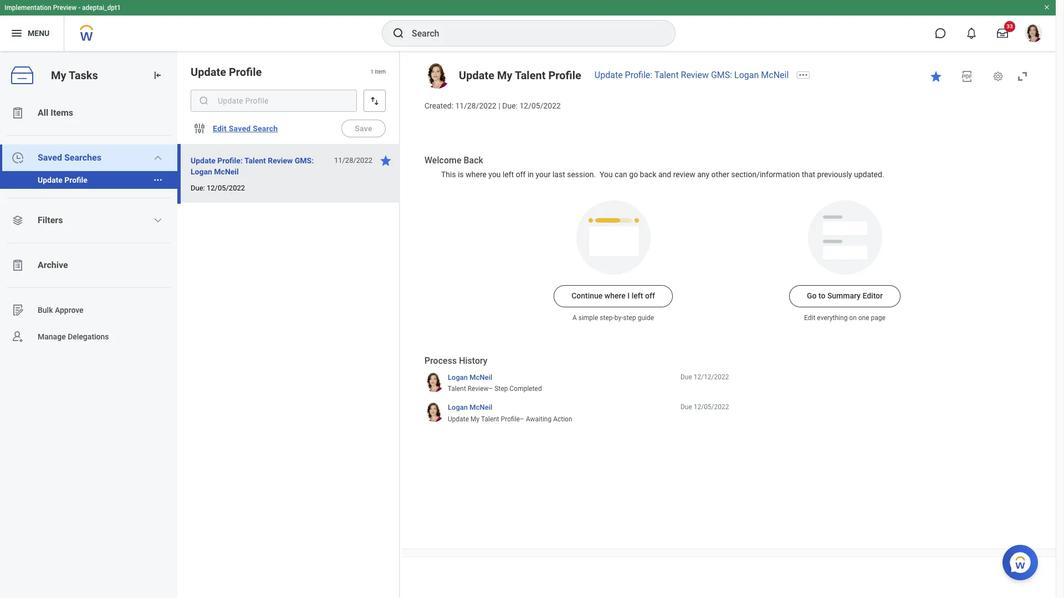 Task type: describe. For each thing, give the bounding box(es) containing it.
sort image
[[369, 95, 380, 106]]

1 horizontal spatial profile:
[[625, 70, 653, 80]]

item list element
[[177, 51, 400, 599]]

delegations
[[68, 332, 109, 341]]

notifications large image
[[966, 28, 977, 39]]

update my talent profile
[[459, 69, 581, 82]]

saved searches button
[[0, 145, 177, 171]]

continue
[[572, 292, 603, 301]]

history
[[459, 356, 488, 367]]

saved inside "dropdown button"
[[38, 152, 62, 163]]

tasks
[[69, 69, 98, 82]]

configure image
[[193, 122, 206, 135]]

my for update my talent profile – awaiting action
[[471, 416, 480, 423]]

due 12/12/2022
[[681, 374, 729, 381]]

bulk approve link
[[0, 297, 177, 324]]

update profile button
[[0, 171, 149, 189]]

update profile inside button
[[38, 176, 88, 185]]

step-
[[600, 315, 615, 322]]

go to summary editor button
[[789, 286, 901, 308]]

implementation
[[4, 4, 51, 12]]

save
[[355, 124, 372, 133]]

step
[[623, 315, 636, 322]]

update my talent profile – awaiting action
[[448, 416, 572, 423]]

search
[[253, 124, 278, 133]]

due: 12/05/2022
[[191, 184, 245, 192]]

go
[[807, 292, 817, 301]]

archive
[[38, 260, 68, 271]]

created:
[[425, 101, 453, 110]]

1 item
[[370, 69, 386, 75]]

logan mcneil for my
[[448, 404, 492, 412]]

in
[[528, 170, 534, 179]]

logan mcneil for review
[[448, 374, 492, 382]]

mcneil inside "button"
[[214, 167, 239, 176]]

none text field inside item list 'element'
[[191, 90, 357, 112]]

simple
[[579, 315, 598, 322]]

transformation import image
[[152, 70, 163, 81]]

star image
[[379, 154, 392, 167]]

action
[[553, 416, 572, 423]]

menu banner
[[0, 0, 1056, 51]]

profile: inside update profile: talent review gms: logan mcneil "button"
[[217, 156, 243, 165]]

updated.
[[854, 170, 884, 179]]

clipboard image
[[11, 259, 24, 272]]

approve
[[55, 306, 84, 315]]

manage delegations
[[38, 332, 109, 341]]

-
[[78, 4, 80, 12]]

profile logan mcneil image
[[1025, 24, 1043, 44]]

1
[[370, 69, 373, 75]]

chevron down image for filters
[[154, 216, 163, 225]]

all items
[[38, 108, 73, 118]]

step
[[495, 385, 508, 393]]

preview
[[53, 4, 77, 12]]

list containing all items
[[0, 100, 177, 350]]

everything
[[817, 315, 848, 322]]

logan inside update profile: talent review gms: logan mcneil
[[191, 167, 212, 176]]

edit for edit saved search
[[213, 124, 227, 133]]

edit for edit everything on one page
[[804, 315, 816, 322]]

you
[[489, 170, 501, 179]]

|
[[499, 101, 500, 110]]

12/05/2022 for due: 12/05/2022
[[207, 184, 245, 192]]

chevron down image for saved searches
[[154, 154, 163, 162]]

review inside update profile: talent review gms: logan mcneil "button"
[[268, 156, 293, 165]]

where inside welcome back this is where you left off in your last session.  you can go back and review any other section/information that previously updated.
[[466, 170, 487, 179]]

clipboard image
[[11, 106, 24, 120]]

process history
[[425, 356, 488, 367]]

summary
[[828, 292, 861, 301]]

11/28/2022 inside item list 'element'
[[334, 156, 372, 165]]

that previously
[[802, 170, 852, 179]]

this
[[441, 170, 456, 179]]

awaiting
[[526, 416, 552, 423]]

talent review – step completed
[[448, 385, 542, 393]]

editor
[[863, 292, 883, 301]]

star image
[[930, 70, 943, 83]]

saved searches
[[38, 152, 101, 163]]

your
[[536, 170, 551, 179]]

user plus image
[[11, 330, 24, 344]]

edit everything on one page
[[804, 315, 886, 322]]

save button
[[341, 120, 386, 137]]

justify image
[[10, 27, 23, 40]]

1 horizontal spatial update profile: talent review gms: logan mcneil
[[595, 70, 789, 80]]

0 vertical spatial due:
[[502, 101, 518, 110]]

related actions image
[[153, 175, 163, 185]]

1 vertical spatial –
[[520, 416, 524, 423]]

update profile list
[[0, 171, 177, 189]]

Search Workday  search field
[[412, 21, 652, 45]]

i
[[628, 292, 630, 301]]

adeptai_dpt1
[[82, 4, 121, 12]]

my tasks element
[[0, 51, 177, 599]]

employee's photo (logan mcneil) image
[[425, 63, 450, 89]]

due for due 12/05/2022
[[681, 404, 692, 412]]

menu button
[[0, 16, 64, 51]]

created: 11/28/2022 | due: 12/05/2022
[[425, 101, 561, 110]]

left inside button
[[632, 292, 643, 301]]

rename image
[[11, 304, 24, 317]]

talent inside "button"
[[244, 156, 266, 165]]

due: inside item list 'element'
[[191, 184, 205, 192]]

welcome back this is where you left off in your last session.  you can go back and review any other section/information that previously updated.
[[425, 155, 884, 179]]

bulk
[[38, 306, 53, 315]]

2 horizontal spatial review
[[681, 70, 709, 80]]

edit saved search
[[213, 124, 278, 133]]

manage
[[38, 332, 66, 341]]

update inside button
[[38, 176, 63, 185]]

fullscreen image
[[1016, 70, 1029, 83]]

filters
[[38, 215, 63, 226]]

update inside "button"
[[191, 156, 216, 165]]

0 vertical spatial 12/05/2022
[[520, 101, 561, 110]]

off inside button
[[645, 292, 655, 301]]



Task type: vqa. For each thing, say whether or not it's contained in the screenshot.
the bottom Saved
yes



Task type: locate. For each thing, give the bounding box(es) containing it.
to
[[819, 292, 826, 301]]

update profile down saved searches
[[38, 176, 88, 185]]

all items button
[[0, 100, 177, 126]]

2 vertical spatial 12/05/2022
[[694, 404, 729, 412]]

my down talent review – step completed
[[471, 416, 480, 423]]

0 horizontal spatial 11/28/2022
[[334, 156, 372, 165]]

1 vertical spatial saved
[[38, 152, 62, 163]]

searches
[[64, 152, 101, 163]]

where inside continue where i left off button
[[605, 292, 626, 301]]

1 vertical spatial where
[[605, 292, 626, 301]]

perspective image
[[11, 214, 24, 227]]

due down due 12/12/2022 at the bottom of the page
[[681, 404, 692, 412]]

process history region
[[425, 356, 729, 428]]

chevron down image up the related actions image
[[154, 154, 163, 162]]

12/05/2022 down 12/12/2022
[[694, 404, 729, 412]]

guide
[[638, 315, 654, 322]]

inbox large image
[[997, 28, 1008, 39]]

update profile
[[191, 65, 262, 79], [38, 176, 88, 185]]

talent
[[515, 69, 546, 82], [655, 70, 679, 80], [244, 156, 266, 165], [448, 385, 466, 393], [481, 416, 499, 423]]

– left awaiting
[[520, 416, 524, 423]]

menu
[[28, 29, 49, 37]]

my tasks
[[51, 69, 98, 82]]

1 horizontal spatial edit
[[804, 315, 816, 322]]

1 horizontal spatial update profile
[[191, 65, 262, 79]]

item
[[375, 69, 386, 75]]

edit saved search button
[[208, 118, 282, 140]]

0 vertical spatial edit
[[213, 124, 227, 133]]

any
[[697, 170, 710, 179]]

update profile: talent review gms: logan mcneil button
[[191, 154, 328, 178]]

by-
[[615, 315, 623, 322]]

saved inside "button"
[[229, 124, 251, 133]]

0 horizontal spatial due:
[[191, 184, 205, 192]]

profile inside button
[[64, 176, 88, 185]]

on
[[849, 315, 857, 322]]

12/05/2022 down update profile: talent review gms: logan mcneil "button"
[[207, 184, 245, 192]]

1 vertical spatial update profile: talent review gms: logan mcneil
[[191, 156, 314, 176]]

my up |
[[497, 69, 512, 82]]

back
[[640, 170, 657, 179]]

2 logan mcneil button from the top
[[448, 403, 492, 413]]

manage delegations link
[[0, 324, 177, 350]]

logan mcneil button for my
[[448, 403, 492, 413]]

1 logan mcneil button from the top
[[448, 373, 492, 383]]

is
[[458, 170, 464, 179]]

due for due 12/12/2022
[[681, 374, 692, 381]]

filters button
[[0, 207, 177, 234]]

close environment banner image
[[1044, 4, 1050, 11]]

0 vertical spatial off
[[516, 170, 526, 179]]

1 vertical spatial 11/28/2022
[[334, 156, 372, 165]]

0 horizontal spatial where
[[466, 170, 487, 179]]

mcneil
[[761, 70, 789, 80], [214, 167, 239, 176], [470, 374, 492, 382], [470, 404, 492, 412]]

view printable version (pdf) image
[[961, 70, 974, 83]]

due 12/05/2022
[[681, 404, 729, 412]]

12/05/2022 for due 12/05/2022
[[694, 404, 729, 412]]

due: right |
[[502, 101, 518, 110]]

profile inside the process history region
[[501, 416, 520, 423]]

0 horizontal spatial 12/05/2022
[[207, 184, 245, 192]]

1 horizontal spatial saved
[[229, 124, 251, 133]]

logan mcneil down history
[[448, 374, 492, 382]]

1 horizontal spatial where
[[605, 292, 626, 301]]

2 horizontal spatial my
[[497, 69, 512, 82]]

1 horizontal spatial –
[[520, 416, 524, 423]]

continue where i left off button
[[554, 286, 673, 308]]

0 horizontal spatial left
[[503, 170, 514, 179]]

off left in
[[516, 170, 526, 179]]

0 vertical spatial chevron down image
[[154, 154, 163, 162]]

1 horizontal spatial off
[[645, 292, 655, 301]]

0 vertical spatial left
[[503, 170, 514, 179]]

0 vertical spatial logan mcneil button
[[448, 373, 492, 383]]

logan mcneil button for review
[[448, 373, 492, 383]]

0 horizontal spatial profile:
[[217, 156, 243, 165]]

12/05/2022 down update my talent profile
[[520, 101, 561, 110]]

one
[[858, 315, 869, 322]]

edit inside "button"
[[213, 124, 227, 133]]

0 vertical spatial gms:
[[711, 70, 732, 80]]

0 vertical spatial where
[[466, 170, 487, 179]]

due:
[[502, 101, 518, 110], [191, 184, 205, 192]]

go to summary editor
[[807, 292, 883, 301]]

– left step
[[489, 385, 493, 393]]

0 vertical spatial update profile: talent review gms: logan mcneil
[[595, 70, 789, 80]]

2 horizontal spatial 12/05/2022
[[694, 404, 729, 412]]

a simple step-by-step guide
[[573, 315, 654, 322]]

1 vertical spatial off
[[645, 292, 655, 301]]

None text field
[[191, 90, 357, 112]]

page
[[871, 315, 886, 322]]

1 vertical spatial review
[[268, 156, 293, 165]]

saved left search
[[229, 124, 251, 133]]

completed
[[510, 385, 542, 393]]

1 horizontal spatial left
[[632, 292, 643, 301]]

1 horizontal spatial 11/28/2022
[[455, 101, 497, 110]]

0 horizontal spatial edit
[[213, 124, 227, 133]]

update
[[191, 65, 226, 79], [459, 69, 494, 82], [595, 70, 623, 80], [191, 156, 216, 165], [38, 176, 63, 185], [448, 416, 469, 423]]

11/28/2022 left star icon
[[334, 156, 372, 165]]

0 vertical spatial profile:
[[625, 70, 653, 80]]

1 vertical spatial due:
[[191, 184, 205, 192]]

0 vertical spatial update profile
[[191, 65, 262, 79]]

logan
[[735, 70, 759, 80], [191, 167, 212, 176], [448, 374, 468, 382], [448, 404, 468, 412]]

archive button
[[0, 252, 177, 279]]

2 chevron down image from the top
[[154, 216, 163, 225]]

0 horizontal spatial –
[[489, 385, 493, 393]]

0 horizontal spatial my
[[51, 69, 66, 82]]

chevron down image
[[154, 154, 163, 162], [154, 216, 163, 225]]

saved right clock check icon
[[38, 152, 62, 163]]

edit right configure icon
[[213, 124, 227, 133]]

2 due from the top
[[681, 404, 692, 412]]

profile:
[[625, 70, 653, 80], [217, 156, 243, 165]]

update profile inside item list 'element'
[[191, 65, 262, 79]]

12/05/2022
[[520, 101, 561, 110], [207, 184, 245, 192], [694, 404, 729, 412]]

review inside the process history region
[[468, 385, 489, 393]]

logan mcneil button down talent review – step completed
[[448, 403, 492, 413]]

1 horizontal spatial gms:
[[711, 70, 732, 80]]

2 logan mcneil from the top
[[448, 404, 492, 412]]

update profile up search image
[[191, 65, 262, 79]]

2 vertical spatial review
[[468, 385, 489, 393]]

where down back
[[466, 170, 487, 179]]

12/12/2022
[[694, 374, 729, 381]]

profile inside item list 'element'
[[229, 65, 262, 79]]

0 horizontal spatial saved
[[38, 152, 62, 163]]

due left 12/12/2022
[[681, 374, 692, 381]]

where left i
[[605, 292, 626, 301]]

logan mcneil button down history
[[448, 373, 492, 383]]

1 logan mcneil from the top
[[448, 374, 492, 382]]

logan mcneil down talent review – step completed
[[448, 404, 492, 412]]

1 vertical spatial update profile
[[38, 176, 88, 185]]

implementation preview -   adeptai_dpt1
[[4, 4, 121, 12]]

a
[[573, 315, 577, 322]]

12/05/2022 inside the process history region
[[694, 404, 729, 412]]

gms:
[[711, 70, 732, 80], [295, 156, 314, 165]]

list
[[0, 100, 177, 350]]

1 due from the top
[[681, 374, 692, 381]]

1 horizontal spatial 12/05/2022
[[520, 101, 561, 110]]

search image
[[392, 27, 405, 40]]

0 vertical spatial review
[[681, 70, 709, 80]]

11/28/2022 left |
[[455, 101, 497, 110]]

chevron down image inside saved searches "dropdown button"
[[154, 154, 163, 162]]

edit down go
[[804, 315, 816, 322]]

0 horizontal spatial gms:
[[295, 156, 314, 165]]

update profile: talent review gms: logan mcneil inside "button"
[[191, 156, 314, 176]]

can go
[[615, 170, 638, 179]]

1 horizontal spatial due:
[[502, 101, 518, 110]]

update profile: talent review gms: logan mcneil
[[595, 70, 789, 80], [191, 156, 314, 176]]

last
[[553, 170, 565, 179]]

back
[[464, 155, 483, 166]]

logan mcneil button
[[448, 373, 492, 383], [448, 403, 492, 413]]

saved
[[229, 124, 251, 133], [38, 152, 62, 163]]

11/28/2022
[[455, 101, 497, 110], [334, 156, 372, 165]]

1 vertical spatial logan mcneil button
[[448, 403, 492, 413]]

profile
[[229, 65, 262, 79], [548, 69, 581, 82], [64, 176, 88, 185], [501, 416, 520, 423]]

0 horizontal spatial review
[[268, 156, 293, 165]]

1 vertical spatial due
[[681, 404, 692, 412]]

12/05/2022 inside item list 'element'
[[207, 184, 245, 192]]

where
[[466, 170, 487, 179], [605, 292, 626, 301]]

items
[[51, 108, 73, 118]]

review
[[681, 70, 709, 80], [268, 156, 293, 165], [468, 385, 489, 393]]

1 horizontal spatial my
[[471, 416, 480, 423]]

update inside the process history region
[[448, 416, 469, 423]]

clock check image
[[11, 151, 24, 165]]

process
[[425, 356, 457, 367]]

other
[[712, 170, 729, 179]]

1 vertical spatial chevron down image
[[154, 216, 163, 225]]

left right you
[[503, 170, 514, 179]]

1 vertical spatial left
[[632, 292, 643, 301]]

logan mcneil
[[448, 374, 492, 382], [448, 404, 492, 412]]

33 button
[[991, 21, 1015, 45]]

all
[[38, 108, 48, 118]]

gear image
[[993, 71, 1004, 82]]

0 horizontal spatial update profile: talent review gms: logan mcneil
[[191, 156, 314, 176]]

off inside welcome back this is where you left off in your last session.  you can go back and review any other section/information that previously updated.
[[516, 170, 526, 179]]

off right i
[[645, 292, 655, 301]]

due: right the related actions image
[[191, 184, 205, 192]]

my for update my talent profile
[[497, 69, 512, 82]]

left
[[503, 170, 514, 179], [632, 292, 643, 301]]

0 vertical spatial –
[[489, 385, 493, 393]]

chevron down image down the related actions image
[[154, 216, 163, 225]]

my left the tasks
[[51, 69, 66, 82]]

session.
[[567, 170, 596, 179]]

0 horizontal spatial update profile
[[38, 176, 88, 185]]

0 vertical spatial due
[[681, 374, 692, 381]]

my inside the process history region
[[471, 416, 480, 423]]

0 vertical spatial 11/28/2022
[[455, 101, 497, 110]]

1 vertical spatial gms:
[[295, 156, 314, 165]]

edit
[[213, 124, 227, 133], [804, 315, 816, 322]]

1 vertical spatial 12/05/2022
[[207, 184, 245, 192]]

search image
[[198, 95, 210, 106]]

update profile: talent review gms: logan mcneil link
[[595, 70, 789, 80]]

1 chevron down image from the top
[[154, 154, 163, 162]]

welcome
[[425, 155, 461, 166]]

1 horizontal spatial review
[[468, 385, 489, 393]]

gms: inside update profile: talent review gms: logan mcneil "button"
[[295, 156, 314, 165]]

continue where i left off
[[572, 292, 655, 301]]

33
[[1007, 23, 1013, 29]]

0 vertical spatial saved
[[229, 124, 251, 133]]

1 vertical spatial profile:
[[217, 156, 243, 165]]

1 vertical spatial logan mcneil
[[448, 404, 492, 412]]

1 vertical spatial edit
[[804, 315, 816, 322]]

and review
[[658, 170, 696, 179]]

due
[[681, 374, 692, 381], [681, 404, 692, 412]]

0 vertical spatial logan mcneil
[[448, 374, 492, 382]]

left right i
[[632, 292, 643, 301]]

left inside welcome back this is where you left off in your last session.  you can go back and review any other section/information that previously updated.
[[503, 170, 514, 179]]

0 horizontal spatial off
[[516, 170, 526, 179]]

bulk approve
[[38, 306, 84, 315]]

section/information
[[731, 170, 800, 179]]



